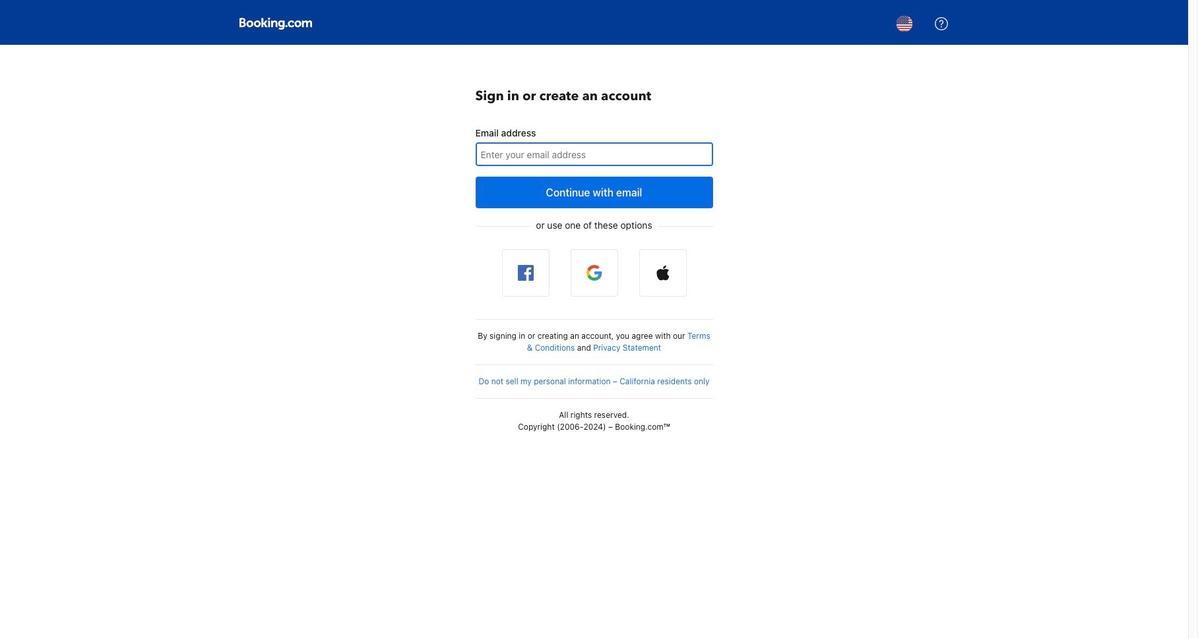 Task type: vqa. For each thing, say whether or not it's contained in the screenshot.
Enter your email address email field
yes



Task type: locate. For each thing, give the bounding box(es) containing it.
Enter your email address email field
[[475, 143, 713, 166]]



